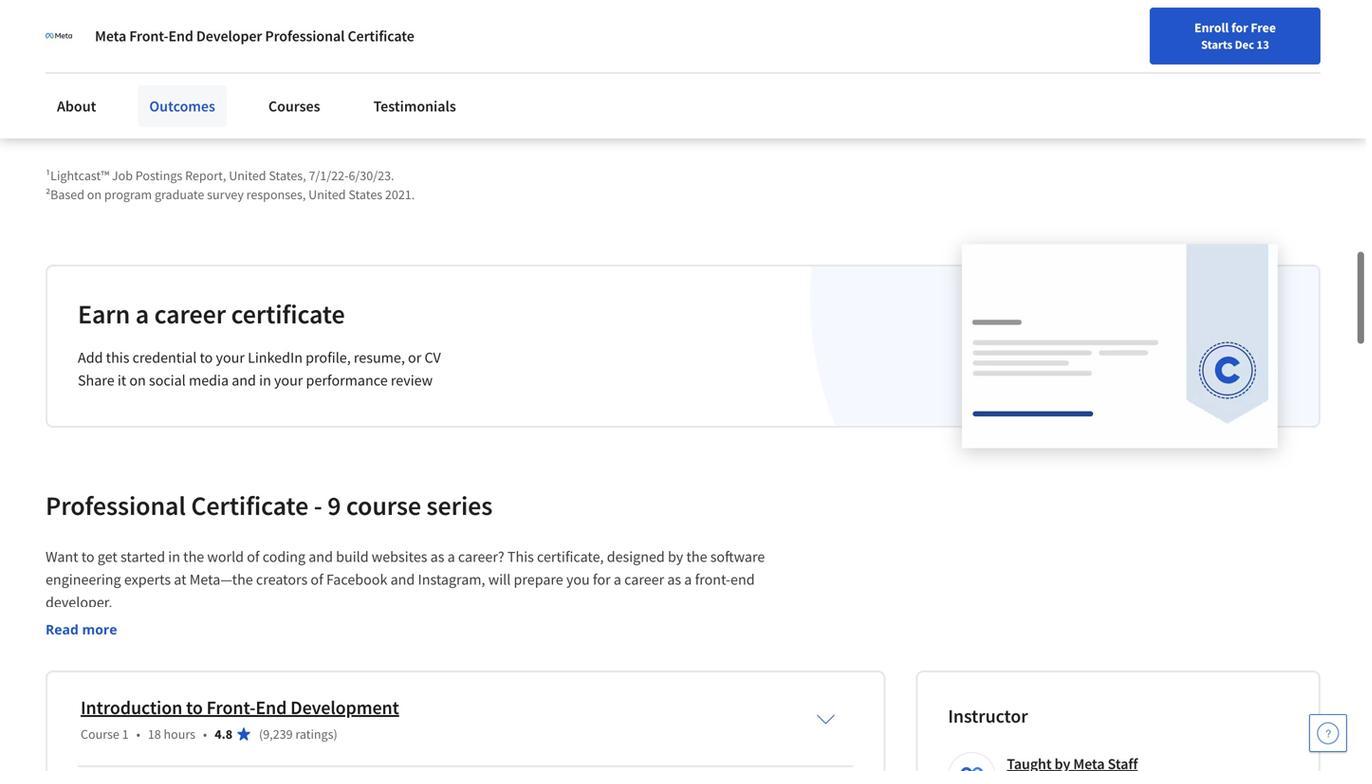 Task type: locate. For each thing, give the bounding box(es) containing it.
you
[[567, 570, 590, 589]]

more
[[82, 621, 117, 639]]

and up feedback
[[629, 62, 654, 81]]

with down improve on the left top
[[491, 84, 519, 103]]

completion
[[255, 24, 384, 57]]

on inside ¹lightcast™ job postings report, united states, 7/1/22-6/30/23. ²based on program graduate survey responses, united states 2021.
[[87, 186, 102, 203]]

1 vertical spatial on
[[129, 371, 146, 390]]

0 vertical spatial on
[[87, 186, 102, 203]]

a down the designed
[[614, 570, 622, 589]]

1
[[122, 726, 129, 743]]

1 horizontal spatial •
[[203, 726, 207, 743]]

with inside improve your resume and linkedin with personalized feedback
[[491, 84, 519, 103]]

1 vertical spatial front-
[[207, 696, 256, 720]]

1 horizontal spatial linkedin
[[657, 62, 712, 81]]

experts
[[124, 570, 171, 589]]

as
[[431, 548, 445, 567], [668, 570, 682, 589]]

of right world
[[247, 548, 260, 567]]

for up dec
[[1232, 19, 1249, 36]]

1 horizontal spatial for
[[1232, 19, 1249, 36]]

front- up 4.8
[[207, 696, 256, 720]]

front-
[[695, 570, 731, 589]]

your inside improve your resume and linkedin with personalized feedback
[[547, 62, 576, 81]]

1 vertical spatial in
[[168, 548, 180, 567]]

coursera career certificate image
[[962, 244, 1278, 447]]

developer.
[[46, 593, 112, 612]]

7/1/22-
[[309, 167, 349, 184]]

career up credential
[[154, 297, 226, 331]]

1 horizontal spatial end
[[256, 696, 287, 720]]

0 vertical spatial united
[[229, 167, 266, 184]]

united down 7/1/22-
[[309, 186, 346, 203]]

introduction to front-end development link
[[81, 696, 399, 720]]

cv
[[425, 348, 441, 367]]

the up at
[[183, 548, 204, 567]]

for inside enroll for free starts dec 13
[[1232, 19, 1249, 36]]

end
[[731, 570, 755, 589]]

on down ¹lightcast™
[[87, 186, 102, 203]]

your inside plan your career move with coursera's job search guide
[[1056, 62, 1084, 81]]

move
[[1130, 62, 1166, 81]]

in right media
[[259, 371, 271, 390]]

None search field
[[271, 12, 584, 50]]

states,
[[269, 167, 306, 184]]

1 vertical spatial certificate
[[191, 489, 309, 522]]

end
[[168, 27, 193, 46], [256, 696, 287, 720]]

0 vertical spatial in
[[259, 371, 271, 390]]

social
[[149, 371, 186, 390]]

1 horizontal spatial as
[[668, 570, 682, 589]]

career inside get exclusive access to career resources upon completion
[[336, 0, 408, 23]]

a left front-
[[685, 570, 692, 589]]

certificate
[[348, 27, 415, 46], [191, 489, 309, 522]]

• left 4.8
[[203, 726, 207, 743]]

mock
[[820, 83, 855, 102]]

0 horizontal spatial united
[[229, 167, 266, 184]]

this
[[106, 348, 129, 367]]

with
[[878, 61, 906, 80], [1169, 62, 1197, 81], [491, 84, 519, 103]]

professional
[[265, 27, 345, 46], [46, 489, 186, 522]]

for
[[1232, 19, 1249, 36], [593, 570, 611, 589]]

in up at
[[168, 548, 180, 567]]

1 vertical spatial for
[[593, 570, 611, 589]]

development
[[291, 696, 399, 720]]

0 horizontal spatial end
[[168, 27, 193, 46]]

( 9,239 ratings )
[[259, 726, 338, 743]]

linkedin up feedback
[[657, 62, 712, 81]]

0 horizontal spatial •
[[136, 726, 140, 743]]

earn a career certificate
[[78, 297, 345, 331]]

plan your career move with coursera's job search guide
[[1024, 62, 1197, 103]]

career
[[336, 0, 408, 23], [1087, 62, 1127, 81], [154, 297, 226, 331], [625, 570, 665, 589]]

0 horizontal spatial front-
[[129, 27, 168, 46]]

and down websites
[[391, 570, 415, 589]]

for right you
[[593, 570, 611, 589]]

to up completion at the left top of page
[[307, 0, 331, 23]]

professional up get
[[46, 489, 186, 522]]

professional down access
[[265, 27, 345, 46]]

•
[[136, 726, 140, 743], [203, 726, 207, 743]]

1 horizontal spatial professional
[[265, 27, 345, 46]]

and inside add this credential to your linkedin profile, resume, or cv share it on social media and in your performance review
[[232, 371, 256, 390]]

1 vertical spatial linkedin
[[248, 348, 303, 367]]

professional certificate - 9 course series
[[46, 489, 493, 522]]

end up 9,239
[[256, 696, 287, 720]]

search
[[1117, 84, 1158, 103]]

starts
[[1202, 37, 1233, 52]]

0 vertical spatial of
[[247, 548, 260, 567]]

skills
[[843, 61, 875, 80]]

report,
[[185, 167, 226, 184]]

0 horizontal spatial in
[[168, 548, 180, 567]]

0 horizontal spatial for
[[593, 570, 611, 589]]

0 vertical spatial for
[[1232, 19, 1249, 36]]

your inside practice your skills with interactive tools and mock interviews
[[812, 61, 840, 80]]

end down exclusive
[[168, 27, 193, 46]]

0 vertical spatial professional
[[265, 27, 345, 46]]

2 horizontal spatial with
[[1169, 62, 1197, 81]]

and left build
[[309, 548, 333, 567]]

course
[[81, 726, 119, 743]]

1 vertical spatial as
[[668, 570, 682, 589]]

show notifications image
[[1146, 24, 1169, 47]]

interactive
[[909, 61, 976, 80]]

to left get
[[81, 548, 95, 567]]

job
[[112, 167, 133, 184]]

menu item
[[1004, 19, 1126, 81]]

0 horizontal spatial on
[[87, 186, 102, 203]]

meta
[[95, 27, 126, 46]]

and
[[629, 62, 654, 81], [792, 83, 817, 102], [232, 371, 256, 390], [309, 548, 333, 567], [391, 570, 415, 589]]

0 vertical spatial certificate
[[348, 27, 415, 46]]

9
[[328, 489, 341, 522]]

share
[[78, 371, 115, 390]]

1 horizontal spatial on
[[129, 371, 146, 390]]

of right creators
[[311, 570, 323, 589]]

course 1 • 18 hours •
[[81, 726, 207, 743]]

a
[[135, 297, 149, 331], [448, 548, 455, 567], [614, 570, 622, 589], [685, 570, 692, 589]]

career up completion at the left top of page
[[336, 0, 408, 23]]

your up media
[[216, 348, 245, 367]]

career down the designed
[[625, 570, 665, 589]]

your up coursera's
[[1056, 62, 1084, 81]]

0 horizontal spatial as
[[431, 548, 445, 567]]

united up survey
[[229, 167, 266, 184]]

enroll for free starts dec 13
[[1195, 19, 1277, 52]]

as down by
[[668, 570, 682, 589]]

review
[[391, 371, 433, 390]]

1 horizontal spatial with
[[878, 61, 906, 80]]

front- down exclusive
[[129, 27, 168, 46]]

improve
[[491, 62, 544, 81]]

to up media
[[200, 348, 213, 367]]

1 horizontal spatial in
[[259, 371, 271, 390]]

linkedin
[[657, 62, 712, 81], [248, 348, 303, 367]]

series
[[427, 489, 493, 522]]

on right the it
[[129, 371, 146, 390]]

to inside add this credential to your linkedin profile, resume, or cv share it on social media and in your performance review
[[200, 348, 213, 367]]

outcomes
[[149, 97, 215, 116]]

and inside practice your skills with interactive tools and mock interviews
[[792, 83, 817, 102]]

1 horizontal spatial front-
[[207, 696, 256, 720]]

websites
[[372, 548, 428, 567]]

certificate up testimonials link
[[348, 27, 415, 46]]

0 horizontal spatial with
[[491, 84, 519, 103]]

practice your skills with interactive tools and mock interviews
[[758, 61, 976, 102]]

linkedin inside improve your resume and linkedin with personalized feedback
[[657, 62, 712, 81]]

0 horizontal spatial professional
[[46, 489, 186, 522]]

dec
[[1235, 37, 1255, 52]]

• right 1
[[136, 726, 140, 743]]

0 horizontal spatial the
[[183, 548, 204, 567]]

1 vertical spatial united
[[309, 186, 346, 203]]

free
[[1251, 19, 1277, 36]]

prepare
[[514, 570, 564, 589]]

2 • from the left
[[203, 726, 207, 743]]

certificate up world
[[191, 489, 309, 522]]

your up mock
[[812, 61, 840, 80]]

certificate,
[[537, 548, 604, 567]]

to
[[307, 0, 331, 23], [200, 348, 213, 367], [81, 548, 95, 567], [186, 696, 203, 720]]

or
[[408, 348, 422, 367]]

plan
[[1024, 62, 1053, 81]]

and right media
[[232, 371, 256, 390]]

-
[[314, 489, 322, 522]]

responses,
[[246, 186, 306, 203]]

survey
[[207, 186, 244, 203]]

meta image
[[46, 23, 72, 49]]

the right by
[[687, 548, 708, 567]]

with up the interviews
[[878, 61, 906, 80]]

to inside want to get started in the world of coding and build websites as a career? this certificate, designed by the software engineering experts at meta—the creators of facebook and instagram, will prepare you for a career as a front-end developer. read more
[[81, 548, 95, 567]]

resume,
[[354, 348, 405, 367]]

0 vertical spatial linkedin
[[657, 62, 712, 81]]

front-
[[129, 27, 168, 46], [207, 696, 256, 720]]

1 vertical spatial professional
[[46, 489, 186, 522]]

with up guide
[[1169, 62, 1197, 81]]

on
[[87, 186, 102, 203], [129, 371, 146, 390]]

as up the instagram,
[[431, 548, 445, 567]]

1 horizontal spatial the
[[687, 548, 708, 567]]

0 vertical spatial as
[[431, 548, 445, 567]]

0 horizontal spatial linkedin
[[248, 348, 303, 367]]

add
[[78, 348, 103, 367]]

1 vertical spatial end
[[256, 696, 287, 720]]

career up 'job'
[[1087, 62, 1127, 81]]

1 vertical spatial of
[[311, 570, 323, 589]]

the
[[183, 548, 204, 567], [687, 548, 708, 567]]

graduate
[[155, 186, 204, 203]]

and right tools
[[792, 83, 817, 102]]

a up the instagram,
[[448, 548, 455, 567]]

1 horizontal spatial united
[[309, 186, 346, 203]]

ratings
[[295, 726, 334, 743]]

linkedin down 'certificate'
[[248, 348, 303, 367]]

media
[[189, 371, 229, 390]]

0 horizontal spatial of
[[247, 548, 260, 567]]

read more button
[[46, 620, 117, 640]]

your
[[812, 61, 840, 80], [547, 62, 576, 81], [1056, 62, 1084, 81], [216, 348, 245, 367], [274, 371, 303, 390]]

your up personalized
[[547, 62, 576, 81]]



Task type: describe. For each thing, give the bounding box(es) containing it.
0 vertical spatial end
[[168, 27, 193, 46]]

by
[[668, 548, 684, 567]]

exclusive
[[120, 0, 224, 23]]

designed
[[607, 548, 665, 567]]

outcomes link
[[138, 85, 227, 127]]

profile,
[[306, 348, 351, 367]]

this
[[508, 548, 534, 567]]

linkedin inside add this credential to your linkedin profile, resume, or cv share it on social media and in your performance review
[[248, 348, 303, 367]]

interviews
[[858, 83, 924, 102]]

in inside add this credential to your linkedin profile, resume, or cv share it on social media and in your performance review
[[259, 371, 271, 390]]

career inside plan your career move with coursera's job search guide
[[1087, 62, 1127, 81]]

upon
[[190, 24, 249, 57]]

improve your resume and linkedin with personalized feedback
[[491, 62, 712, 103]]

introduction
[[81, 696, 182, 720]]

to inside get exclusive access to career resources upon completion
[[307, 0, 331, 23]]

get
[[76, 0, 115, 23]]

with inside plan your career move with coursera's job search guide
[[1169, 62, 1197, 81]]

feedback
[[607, 84, 665, 103]]

1 • from the left
[[136, 726, 140, 743]]

your for improve
[[547, 62, 576, 81]]

6/30/23.
[[349, 167, 394, 184]]

meta—the
[[190, 570, 253, 589]]

9,239
[[263, 726, 293, 743]]

help center image
[[1317, 722, 1340, 745]]

career inside want to get started in the world of coding and build websites as a career? this certificate, designed by the software engineering experts at meta—the creators of facebook and instagram, will prepare you for a career as a front-end developer. read more
[[625, 570, 665, 589]]

practice
[[758, 61, 809, 80]]

about link
[[46, 85, 108, 127]]

meta front-end developer professional certificate
[[95, 27, 415, 46]]

and inside improve your resume and linkedin with personalized feedback
[[629, 62, 654, 81]]

facebook
[[326, 570, 388, 589]]

earn
[[78, 297, 130, 331]]

resume
[[579, 62, 626, 81]]

testimonials
[[374, 97, 456, 116]]

postings
[[136, 167, 183, 184]]

to up hours
[[186, 696, 203, 720]]

your left performance
[[274, 371, 303, 390]]

¹lightcast™ job postings report, united states, 7/1/22-6/30/23. ²based on program graduate survey responses, united states 2021.
[[46, 167, 415, 203]]

program
[[104, 186, 152, 203]]

¹lightcast™
[[46, 167, 109, 184]]

creators
[[256, 570, 308, 589]]

access
[[229, 0, 302, 23]]

)
[[334, 726, 338, 743]]

want
[[46, 548, 78, 567]]

enroll
[[1195, 19, 1229, 36]]

developer
[[196, 27, 262, 46]]

0 vertical spatial front-
[[129, 27, 168, 46]]

your for practice
[[812, 61, 840, 80]]

courses link
[[257, 85, 332, 127]]

4.8
[[215, 726, 233, 743]]

coursera's
[[1024, 84, 1090, 103]]

course
[[346, 489, 421, 522]]

hours
[[164, 726, 196, 743]]

13
[[1257, 37, 1270, 52]]

0 horizontal spatial certificate
[[191, 489, 309, 522]]

performance
[[306, 371, 388, 390]]

get
[[98, 548, 118, 567]]

about
[[57, 97, 96, 116]]

engineering
[[46, 570, 121, 589]]

add this credential to your linkedin profile, resume, or cv share it on social media and in your performance review
[[78, 348, 441, 390]]

your for plan
[[1056, 62, 1084, 81]]

get exclusive access to career resources upon completion
[[76, 0, 408, 57]]

build
[[336, 548, 369, 567]]

testimonials link
[[362, 85, 468, 127]]

guide
[[1161, 84, 1197, 103]]

1 horizontal spatial of
[[311, 570, 323, 589]]

job
[[1093, 84, 1114, 103]]

career?
[[458, 548, 505, 567]]

world
[[207, 548, 244, 567]]

on inside add this credential to your linkedin profile, resume, or cv share it on social media and in your performance review
[[129, 371, 146, 390]]

for inside want to get started in the world of coding and build websites as a career? this certificate, designed by the software engineering experts at meta—the creators of facebook and instagram, will prepare you for a career as a front-end developer. read more
[[593, 570, 611, 589]]

instagram,
[[418, 570, 485, 589]]

in inside want to get started in the world of coding and build websites as a career? this certificate, designed by the software engineering experts at meta—the creators of facebook and instagram, will prepare you for a career as a front-end developer. read more
[[168, 548, 180, 567]]

it
[[118, 371, 126, 390]]

will
[[489, 570, 511, 589]]

coursera image
[[23, 15, 143, 46]]

want to get started in the world of coding and build websites as a career? this certificate, designed by the software engineering experts at meta—the creators of facebook and instagram, will prepare you for a career as a front-end developer. read more
[[46, 548, 768, 639]]

introduction to front-end development
[[81, 696, 399, 720]]

resources
[[76, 24, 185, 57]]

states
[[349, 186, 383, 203]]

instructor
[[948, 705, 1028, 728]]

software
[[711, 548, 765, 567]]

1 the from the left
[[183, 548, 204, 567]]

at
[[174, 570, 187, 589]]

with inside practice your skills with interactive tools and mock interviews
[[878, 61, 906, 80]]

2021.
[[385, 186, 415, 203]]

a right earn
[[135, 297, 149, 331]]

2 the from the left
[[687, 548, 708, 567]]

1 horizontal spatial certificate
[[348, 27, 415, 46]]

credential
[[133, 348, 197, 367]]



Task type: vqa. For each thing, say whether or not it's contained in the screenshot.
SQL
no



